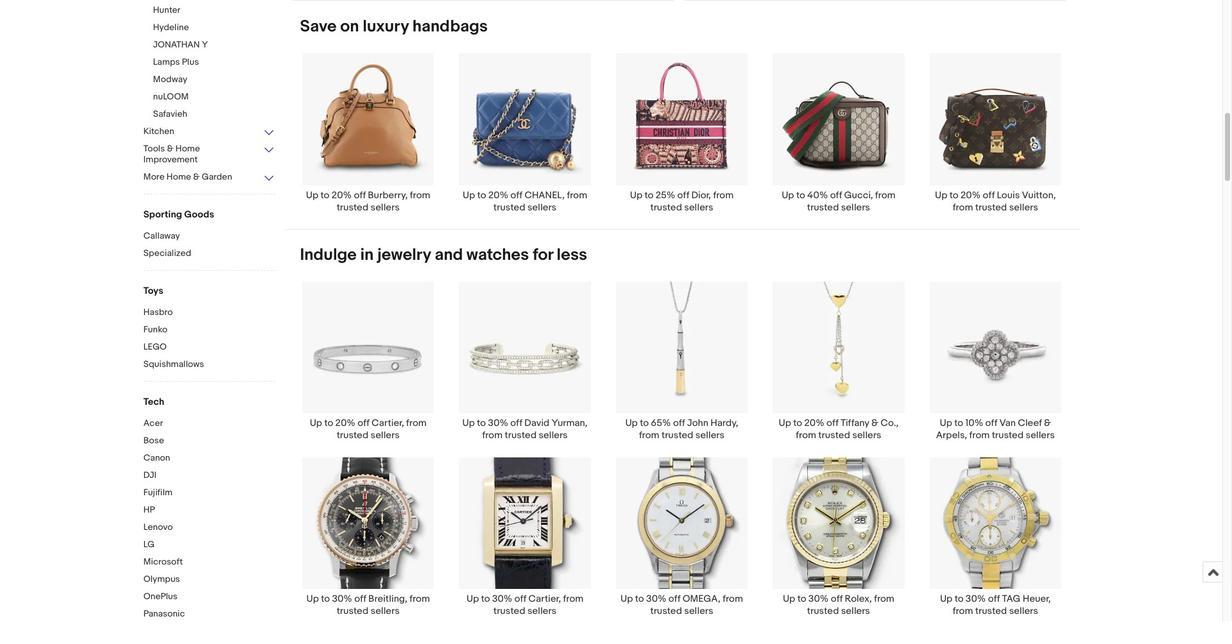 Task type: vqa. For each thing, say whether or not it's contained in the screenshot.
LUXURY
yes



Task type: locate. For each thing, give the bounding box(es) containing it.
off for up to 30% off rolex, from trusted sellers
[[831, 594, 843, 606]]

jonathan
[[153, 39, 200, 50]]

to inside up to 20% off burberry, from trusted sellers
[[321, 189, 330, 201]]

cartier, inside up to 30% off cartier, from trusted sellers
[[529, 594, 561, 606]]

2 list from the top
[[285, 281, 1080, 622]]

up inside up to 20% off cartier, from trusted sellers
[[310, 417, 322, 430]]

off inside up to 30% off rolex, from trusted sellers
[[831, 594, 843, 606]]

arpels,
[[937, 430, 968, 442]]

up inside up to 25% off dior, from trusted sellers
[[630, 189, 643, 201]]

to inside up to 40% off gucci, from trusted sellers
[[797, 189, 806, 201]]

off inside up to 40% off gucci, from trusted sellers
[[831, 189, 843, 201]]

up inside up to 65% off john hardy, from trusted sellers
[[626, 417, 638, 430]]

from inside up to 25% off dior, from trusted sellers
[[714, 189, 734, 201]]

from inside up to 30% off cartier, from trusted sellers
[[563, 594, 584, 606]]

20% for tiffany
[[805, 417, 825, 430]]

off for up to 30% off david yurman, from trusted sellers
[[511, 417, 523, 430]]

up for up to 20% off burberry, from trusted sellers
[[306, 189, 319, 201]]

to for up to 30% off tag heuer, from trusted sellers
[[955, 594, 964, 606]]

30% for rolex,
[[809, 594, 829, 606]]

sellers inside up to 20% off tiffany & co., from trusted sellers
[[853, 430, 882, 442]]

toys
[[144, 285, 163, 297]]

hunter hydeline jonathan y lamps plus modway nuloom safavieh kitchen tools & home improvement more home & garden
[[144, 4, 232, 182]]

up inside up to 30% off david yurman, from trusted sellers
[[463, 417, 475, 430]]

safavieh link
[[153, 109, 285, 121]]

sellers inside up to 30% off breitling, from trusted sellers
[[371, 606, 400, 618]]

trusted inside up to 30% off rolex, from trusted sellers
[[808, 606, 840, 618]]

up for up to 20% off cartier, from trusted sellers
[[310, 417, 322, 430]]

sellers inside up to 40% off gucci, from trusted sellers
[[842, 201, 871, 214]]

cartier,
[[372, 417, 404, 430], [529, 594, 561, 606]]

up for up to 20% off tiffany & co., from trusted sellers
[[779, 417, 792, 430]]

hunter link
[[153, 4, 285, 17]]

to for up to 20% off chanel, from trusted sellers
[[478, 189, 486, 201]]

from inside up to 20% off burberry, from trusted sellers
[[410, 189, 431, 201]]

&
[[167, 143, 174, 154], [193, 171, 200, 182], [872, 417, 879, 430], [1045, 417, 1052, 430]]

1 list from the top
[[285, 53, 1080, 229]]

fujifilm
[[144, 487, 173, 498]]

to inside up to 20% off chanel, from trusted sellers
[[478, 189, 486, 201]]

panasonic
[[144, 609, 185, 620]]

to inside up to 25% off dior, from trusted sellers
[[645, 189, 654, 201]]

up to 20% off cartier, from trusted sellers
[[310, 417, 427, 442]]

off for up to 20% off burberry, from trusted sellers
[[354, 189, 366, 201]]

up for up to 65% off john hardy, from trusted sellers
[[626, 417, 638, 430]]

up inside up to 30% off tag heuer, from trusted sellers
[[941, 594, 953, 606]]

from inside up to 30% off tag heuer, from trusted sellers
[[953, 606, 974, 618]]

30% for omega,
[[647, 594, 667, 606]]

up to 20% off burberry, from trusted sellers
[[306, 189, 431, 214]]

20% inside up to 20% off chanel, from trusted sellers
[[489, 189, 509, 201]]

acer bose canon dji fujifilm hp lenovo lg microsoft olympus oneplus panasonic
[[144, 418, 185, 620]]

off inside up to 30% off breitling, from trusted sellers
[[355, 594, 367, 606]]

& inside up to 20% off tiffany & co., from trusted sellers
[[872, 417, 879, 430]]

to for up to 10% off van cleef & arpels, from trusted sellers
[[955, 417, 964, 430]]

up for up to 25% off dior, from trusted sellers
[[630, 189, 643, 201]]

hardy,
[[711, 417, 739, 430]]

nuloom
[[153, 91, 189, 102]]

& left co.,
[[872, 417, 879, 430]]

20%
[[332, 189, 352, 201], [489, 189, 509, 201], [961, 189, 981, 201], [336, 417, 356, 430], [805, 417, 825, 430]]

trusted inside up to 30% off breitling, from trusted sellers
[[337, 606, 369, 618]]

& inside up to 10% off van cleef & arpels, from trusted sellers
[[1045, 417, 1052, 430]]

up to 30% off breitling, from trusted sellers link
[[290, 457, 447, 618]]

up inside up to 10% off van cleef & arpels, from trusted sellers
[[940, 417, 953, 430]]

hp
[[144, 505, 155, 516]]

sellers
[[371, 201, 400, 214], [528, 201, 557, 214], [685, 201, 714, 214], [842, 201, 871, 214], [1010, 201, 1039, 214], [371, 430, 400, 442], [539, 430, 568, 442], [696, 430, 725, 442], [853, 430, 882, 442], [1026, 430, 1056, 442], [371, 606, 400, 618], [528, 606, 557, 618], [685, 606, 714, 618], [842, 606, 871, 618], [1010, 606, 1039, 618]]

from inside up to 65% off john hardy, from trusted sellers
[[640, 430, 660, 442]]

off for up to 40% off gucci, from trusted sellers
[[831, 189, 843, 201]]

off inside up to 30% off david yurman, from trusted sellers
[[511, 417, 523, 430]]

20% for cartier,
[[336, 417, 356, 430]]

to inside up to 30% off rolex, from trusted sellers
[[798, 594, 807, 606]]

to inside up to 20% off louis vuitton, from trusted sellers
[[950, 189, 959, 201]]

trusted inside up to 20% off louis vuitton, from trusted sellers
[[976, 201, 1008, 214]]

acer link
[[144, 418, 275, 430]]

list containing up to 20% off cartier, from trusted sellers
[[285, 281, 1080, 622]]

cartier, inside up to 20% off cartier, from trusted sellers
[[372, 417, 404, 430]]

save
[[300, 17, 337, 37]]

trusted inside up to 20% off cartier, from trusted sellers
[[337, 430, 369, 442]]

65%
[[651, 417, 671, 430]]

up inside up to 20% off chanel, from trusted sellers
[[463, 189, 475, 201]]

home down improvement
[[167, 171, 191, 182]]

list containing up to 20% off burberry, from trusted sellers
[[285, 53, 1080, 229]]

to for up to 20% off tiffany & co., from trusted sellers
[[794, 417, 803, 430]]

trusted inside up to 20% off burberry, from trusted sellers
[[337, 201, 369, 214]]

hasbro
[[144, 307, 173, 318]]

30% inside up to 30% off rolex, from trusted sellers
[[809, 594, 829, 606]]

0 vertical spatial list
[[285, 53, 1080, 229]]

to inside up to 30% off breitling, from trusted sellers
[[321, 594, 330, 606]]

up inside up to 40% off gucci, from trusted sellers
[[782, 189, 795, 201]]

to for up to 40% off gucci, from trusted sellers
[[797, 189, 806, 201]]

30% inside up to 30% off breitling, from trusted sellers
[[332, 594, 352, 606]]

20% inside up to 20% off tiffany & co., from trusted sellers
[[805, 417, 825, 430]]

10%
[[966, 417, 984, 430]]

van
[[1000, 417, 1017, 430]]

hydeline link
[[153, 22, 285, 34]]

omega,
[[683, 594, 721, 606]]

fujifilm link
[[144, 487, 275, 500]]

up for up to 10% off van cleef & arpels, from trusted sellers
[[940, 417, 953, 430]]

0 vertical spatial cartier,
[[372, 417, 404, 430]]

30%
[[488, 417, 509, 430], [332, 594, 352, 606], [492, 594, 513, 606], [647, 594, 667, 606], [809, 594, 829, 606], [966, 594, 987, 606]]

up to 10% off van cleef & arpels, from trusted sellers link
[[918, 281, 1075, 442]]

from
[[410, 189, 431, 201], [567, 189, 588, 201], [714, 189, 734, 201], [876, 189, 896, 201], [953, 201, 974, 214], [406, 417, 427, 430], [483, 430, 503, 442], [640, 430, 660, 442], [796, 430, 817, 442], [970, 430, 990, 442], [410, 594, 430, 606], [563, 594, 584, 606], [723, 594, 744, 606], [875, 594, 895, 606], [953, 606, 974, 618]]

up inside up to 30% off cartier, from trusted sellers
[[467, 594, 479, 606]]

off inside up to 25% off dior, from trusted sellers
[[678, 189, 690, 201]]

modway link
[[153, 74, 285, 86]]

20% inside up to 20% off burberry, from trusted sellers
[[332, 189, 352, 201]]

from inside up to 30% off rolex, from trusted sellers
[[875, 594, 895, 606]]

30% inside up to 30% off tag heuer, from trusted sellers
[[966, 594, 987, 606]]

home down "kitchen" dropdown button
[[176, 143, 200, 154]]

from inside up to 20% off cartier, from trusted sellers
[[406, 417, 427, 430]]

up inside up to 20% off louis vuitton, from trusted sellers
[[936, 189, 948, 201]]

from inside up to 20% off louis vuitton, from trusted sellers
[[953, 201, 974, 214]]

off inside up to 65% off john hardy, from trusted sellers
[[674, 417, 685, 430]]

up for up to 20% off louis vuitton, from trusted sellers
[[936, 189, 948, 201]]

sporting
[[144, 209, 182, 221]]

off inside up to 30% off cartier, from trusted sellers
[[515, 594, 527, 606]]

1 vertical spatial cartier,
[[529, 594, 561, 606]]

1 vertical spatial list
[[285, 281, 1080, 622]]

to inside up to 20% off tiffany & co., from trusted sellers
[[794, 417, 803, 430]]

from inside up to 40% off gucci, from trusted sellers
[[876, 189, 896, 201]]

hydeline
[[153, 22, 189, 33]]

30% inside up to 30% off cartier, from trusted sellers
[[492, 594, 513, 606]]

1 horizontal spatial cartier,
[[529, 594, 561, 606]]

30% inside up to 30% off omega, from trusted sellers
[[647, 594, 667, 606]]

up to 20% off chanel, from trusted sellers
[[463, 189, 588, 214]]

lamps
[[153, 57, 180, 67]]

modway
[[153, 74, 187, 85]]

up inside up to 20% off tiffany & co., from trusted sellers
[[779, 417, 792, 430]]

0 horizontal spatial cartier,
[[372, 417, 404, 430]]

off inside up to 10% off van cleef & arpels, from trusted sellers
[[986, 417, 998, 430]]

from inside up to 20% off tiffany & co., from trusted sellers
[[796, 430, 817, 442]]

up to 20% off chanel, from trusted sellers link
[[447, 53, 604, 214]]

up inside up to 30% off omega, from trusted sellers
[[621, 594, 633, 606]]

sellers inside up to 20% off chanel, from trusted sellers
[[528, 201, 557, 214]]

up for up to 30% off cartier, from trusted sellers
[[467, 594, 479, 606]]

up
[[306, 189, 319, 201], [463, 189, 475, 201], [630, 189, 643, 201], [782, 189, 795, 201], [936, 189, 948, 201], [310, 417, 322, 430], [463, 417, 475, 430], [626, 417, 638, 430], [779, 417, 792, 430], [940, 417, 953, 430], [307, 594, 319, 606], [467, 594, 479, 606], [621, 594, 633, 606], [783, 594, 796, 606], [941, 594, 953, 606]]

up inside up to 30% off breitling, from trusted sellers
[[307, 594, 319, 606]]

list for indulge in jewelry and watches for less
[[285, 281, 1080, 622]]

up to 20% off cartier, from trusted sellers link
[[290, 281, 447, 442]]

off inside up to 20% off burberry, from trusted sellers
[[354, 189, 366, 201]]

off for up to 20% off chanel, from trusted sellers
[[511, 189, 523, 201]]

jonathan y link
[[153, 39, 285, 51]]

goods
[[184, 209, 214, 221]]

30% for david
[[488, 417, 509, 430]]

garden
[[202, 171, 232, 182]]

20% inside up to 20% off louis vuitton, from trusted sellers
[[961, 189, 981, 201]]

trusted inside up to 30% off david yurman, from trusted sellers
[[505, 430, 537, 442]]

to inside up to 30% off cartier, from trusted sellers
[[481, 594, 490, 606]]

list
[[285, 53, 1080, 229], [285, 281, 1080, 622]]

to inside up to 20% off cartier, from trusted sellers
[[325, 417, 333, 430]]

up to 40% off gucci, from trusted sellers link
[[761, 53, 918, 214]]

to for up to 30% off rolex, from trusted sellers
[[798, 594, 807, 606]]

up to 10% off van cleef & arpels, from trusted sellers
[[937, 417, 1056, 442]]

off
[[354, 189, 366, 201], [511, 189, 523, 201], [678, 189, 690, 201], [831, 189, 843, 201], [984, 189, 995, 201], [358, 417, 370, 430], [511, 417, 523, 430], [674, 417, 685, 430], [827, 417, 839, 430], [986, 417, 998, 430], [355, 594, 367, 606], [515, 594, 527, 606], [669, 594, 681, 606], [831, 594, 843, 606], [989, 594, 1001, 606]]

off inside up to 30% off tag heuer, from trusted sellers
[[989, 594, 1001, 606]]

off for up to 25% off dior, from trusted sellers
[[678, 189, 690, 201]]

trusted inside up to 30% off cartier, from trusted sellers
[[494, 606, 526, 618]]

lenovo
[[144, 522, 173, 533]]

sellers inside up to 20% off burberry, from trusted sellers
[[371, 201, 400, 214]]

tools
[[144, 143, 165, 154]]

off inside up to 20% off cartier, from trusted sellers
[[358, 417, 370, 430]]

to inside up to 30% off tag heuer, from trusted sellers
[[955, 594, 964, 606]]

up to 20% off tiffany & co., from trusted sellers
[[779, 417, 899, 442]]

up inside up to 20% off burberry, from trusted sellers
[[306, 189, 319, 201]]

tools & home improvement button
[[144, 143, 275, 166]]

& right cleef
[[1045, 417, 1052, 430]]

up to 30% off breitling, from trusted sellers
[[307, 594, 430, 618]]

handbags
[[413, 17, 488, 37]]

up inside up to 30% off rolex, from trusted sellers
[[783, 594, 796, 606]]

up to 20% off louis vuitton, from trusted sellers
[[936, 189, 1057, 214]]

to inside up to 65% off john hardy, from trusted sellers
[[640, 417, 649, 430]]

lego
[[144, 342, 167, 353]]

funko link
[[144, 324, 275, 336]]

olympus
[[144, 574, 180, 585]]

1 vertical spatial home
[[167, 171, 191, 182]]

to inside up to 30% off omega, from trusted sellers
[[636, 594, 645, 606]]

30% for tag
[[966, 594, 987, 606]]

improvement
[[144, 154, 198, 165]]

off inside up to 30% off omega, from trusted sellers
[[669, 594, 681, 606]]

to for up to 20% off louis vuitton, from trusted sellers
[[950, 189, 959, 201]]

from inside up to 10% off van cleef & arpels, from trusted sellers
[[970, 430, 990, 442]]

up for up to 20% off chanel, from trusted sellers
[[463, 189, 475, 201]]

30% inside up to 30% off david yurman, from trusted sellers
[[488, 417, 509, 430]]

to for up to 20% off burberry, from trusted sellers
[[321, 189, 330, 201]]

list for save on luxury handbags
[[285, 53, 1080, 229]]

to inside up to 30% off david yurman, from trusted sellers
[[477, 417, 486, 430]]

up to 65% off john hardy, from trusted sellers link
[[604, 281, 761, 442]]

vuitton,
[[1023, 189, 1057, 201]]

20% inside up to 20% off cartier, from trusted sellers
[[336, 417, 356, 430]]

to inside up to 10% off van cleef & arpels, from trusted sellers
[[955, 417, 964, 430]]

from inside up to 30% off omega, from trusted sellers
[[723, 594, 744, 606]]

off inside up to 20% off louis vuitton, from trusted sellers
[[984, 189, 995, 201]]

indulge
[[300, 245, 357, 265]]

bose
[[144, 435, 164, 446]]



Task type: describe. For each thing, give the bounding box(es) containing it.
off for up to 65% off john hardy, from trusted sellers
[[674, 417, 685, 430]]

sellers inside up to 20% off louis vuitton, from trusted sellers
[[1010, 201, 1039, 214]]

up for up to 30% off omega, from trusted sellers
[[621, 594, 633, 606]]

microsoft link
[[144, 557, 275, 569]]

up to 40% off gucci, from trusted sellers
[[782, 189, 896, 214]]

hp link
[[144, 505, 275, 517]]

up to 20% off burberry, from trusted sellers link
[[290, 53, 447, 214]]

hasbro link
[[144, 307, 275, 319]]

luxury
[[363, 17, 409, 37]]

yurman,
[[552, 417, 588, 430]]

sellers inside up to 30% off david yurman, from trusted sellers
[[539, 430, 568, 442]]

30% for cartier,
[[492, 594, 513, 606]]

watches
[[467, 245, 529, 265]]

sellers inside up to 30% off rolex, from trusted sellers
[[842, 606, 871, 618]]

off for up to 30% off tag heuer, from trusted sellers
[[989, 594, 1001, 606]]

up to 20% off tiffany & co., from trusted sellers link
[[761, 281, 918, 442]]

funko
[[144, 324, 168, 335]]

up to 30% off tag heuer, from trusted sellers
[[941, 594, 1052, 618]]

lg
[[144, 539, 155, 550]]

0 vertical spatial home
[[176, 143, 200, 154]]

to for up to 30% off breitling, from trusted sellers
[[321, 594, 330, 606]]

co.,
[[881, 417, 899, 430]]

callaway specialized
[[144, 231, 191, 259]]

up to 30% off omega, from trusted sellers
[[621, 594, 744, 618]]

cartier, for 20%
[[372, 417, 404, 430]]

canon
[[144, 453, 170, 464]]

callaway
[[144, 231, 180, 241]]

to for up to 65% off john hardy, from trusted sellers
[[640, 417, 649, 430]]

heuer,
[[1023, 594, 1052, 606]]

40%
[[808, 189, 829, 201]]

trusted inside up to 40% off gucci, from trusted sellers
[[808, 201, 840, 214]]

& left garden
[[193, 171, 200, 182]]

off for up to 30% off omega, from trusted sellers
[[669, 594, 681, 606]]

for
[[533, 245, 553, 265]]

sellers inside up to 65% off john hardy, from trusted sellers
[[696, 430, 725, 442]]

more home & garden button
[[144, 171, 275, 184]]

dji link
[[144, 470, 275, 482]]

sellers inside up to 20% off cartier, from trusted sellers
[[371, 430, 400, 442]]

rolex,
[[845, 594, 873, 606]]

up for up to 30% off breitling, from trusted sellers
[[307, 594, 319, 606]]

& right tools at the top of page
[[167, 143, 174, 154]]

off for up to 30% off breitling, from trusted sellers
[[355, 594, 367, 606]]

y
[[202, 39, 208, 50]]

to for up to 25% off dior, from trusted sellers
[[645, 189, 654, 201]]

sellers inside up to 30% off cartier, from trusted sellers
[[528, 606, 557, 618]]

plus
[[182, 57, 199, 67]]

jewelry
[[378, 245, 431, 265]]

specialized
[[144, 248, 191, 259]]

30% for breitling,
[[332, 594, 352, 606]]

to for up to 30% off cartier, from trusted sellers
[[481, 594, 490, 606]]

off for up to 20% off louis vuitton, from trusted sellers
[[984, 189, 995, 201]]

cleef
[[1019, 417, 1043, 430]]

kitchen
[[144, 126, 174, 137]]

up to 25% off dior, from trusted sellers
[[630, 189, 734, 214]]

on
[[341, 17, 359, 37]]

trusted inside up to 20% off chanel, from trusted sellers
[[494, 201, 526, 214]]

bose link
[[144, 435, 275, 448]]

squishmallows
[[144, 359, 204, 370]]

up to 65% off john hardy, from trusted sellers
[[626, 417, 739, 442]]

up for up to 30% off rolex, from trusted sellers
[[783, 594, 796, 606]]

louis
[[998, 189, 1021, 201]]

chanel,
[[525, 189, 565, 201]]

david
[[525, 417, 550, 430]]

panasonic link
[[144, 609, 275, 621]]

up for up to 40% off gucci, from trusted sellers
[[782, 189, 795, 201]]

tech
[[144, 396, 164, 408]]

oneplus
[[144, 591, 178, 602]]

dior,
[[692, 189, 712, 201]]

squishmallows link
[[144, 359, 275, 371]]

up to 30% off david yurman, from trusted sellers
[[463, 417, 588, 442]]

up for up to 30% off david yurman, from trusted sellers
[[463, 417, 475, 430]]

20% for chanel,
[[489, 189, 509, 201]]

trusted inside up to 10% off van cleef & arpels, from trusted sellers
[[993, 430, 1024, 442]]

save on luxury handbags
[[300, 17, 488, 37]]

20% for burberry,
[[332, 189, 352, 201]]

sellers inside up to 10% off van cleef & arpels, from trusted sellers
[[1026, 430, 1056, 442]]

lg link
[[144, 539, 275, 552]]

breitling,
[[369, 594, 408, 606]]

tiffany
[[841, 417, 870, 430]]

gucci,
[[845, 189, 874, 201]]

off for up to 10% off van cleef & arpels, from trusted sellers
[[986, 417, 998, 430]]

sporting goods
[[144, 209, 214, 221]]

25%
[[656, 189, 676, 201]]

up to 30% off omega, from trusted sellers link
[[604, 457, 761, 618]]

john
[[688, 417, 709, 430]]

sellers inside up to 25% off dior, from trusted sellers
[[685, 201, 714, 214]]

in
[[361, 245, 374, 265]]

from inside up to 30% off david yurman, from trusted sellers
[[483, 430, 503, 442]]

off for up to 30% off cartier, from trusted sellers
[[515, 594, 527, 606]]

to for up to 30% off omega, from trusted sellers
[[636, 594, 645, 606]]

to for up to 20% off cartier, from trusted sellers
[[325, 417, 333, 430]]

kitchen button
[[144, 126, 275, 138]]

trusted inside up to 65% off john hardy, from trusted sellers
[[662, 430, 694, 442]]

tag
[[1003, 594, 1021, 606]]

callaway link
[[144, 231, 275, 243]]

burberry,
[[368, 189, 408, 201]]

sellers inside up to 30% off omega, from trusted sellers
[[685, 606, 714, 618]]

trusted inside up to 30% off omega, from trusted sellers
[[651, 606, 683, 618]]

indulge in jewelry and watches for less
[[300, 245, 588, 265]]

specialized link
[[144, 248, 275, 260]]

from inside up to 30% off breitling, from trusted sellers
[[410, 594, 430, 606]]

olympus link
[[144, 574, 275, 586]]

lamps plus link
[[153, 57, 285, 69]]

hunter
[[153, 4, 181, 15]]

more
[[144, 171, 165, 182]]

trusted inside up to 20% off tiffany & co., from trusted sellers
[[819, 430, 851, 442]]

dji
[[144, 470, 157, 481]]

off for up to 20% off cartier, from trusted sellers
[[358, 417, 370, 430]]

up to 30% off david yurman, from trusted sellers link
[[447, 281, 604, 442]]

up to 20% off louis vuitton, from trusted sellers link
[[918, 53, 1075, 214]]

oneplus link
[[144, 591, 275, 604]]

hasbro funko lego squishmallows
[[144, 307, 204, 370]]

sellers inside up to 30% off tag heuer, from trusted sellers
[[1010, 606, 1039, 618]]

to for up to 30% off david yurman, from trusted sellers
[[477, 417, 486, 430]]

off for up to 20% off tiffany & co., from trusted sellers
[[827, 417, 839, 430]]

up for up to 30% off tag heuer, from trusted sellers
[[941, 594, 953, 606]]

up to 30% off rolex, from trusted sellers
[[783, 594, 895, 618]]

safavieh
[[153, 109, 187, 119]]

from inside up to 20% off chanel, from trusted sellers
[[567, 189, 588, 201]]

lenovo link
[[144, 522, 275, 534]]

trusted inside up to 30% off tag heuer, from trusted sellers
[[976, 606, 1008, 618]]

cartier, for 30%
[[529, 594, 561, 606]]

trusted inside up to 25% off dior, from trusted sellers
[[651, 201, 683, 214]]

up to 30% off rolex, from trusted sellers link
[[761, 457, 918, 618]]

canon link
[[144, 453, 275, 465]]

lego link
[[144, 342, 275, 354]]

less
[[557, 245, 588, 265]]

20% for louis
[[961, 189, 981, 201]]



